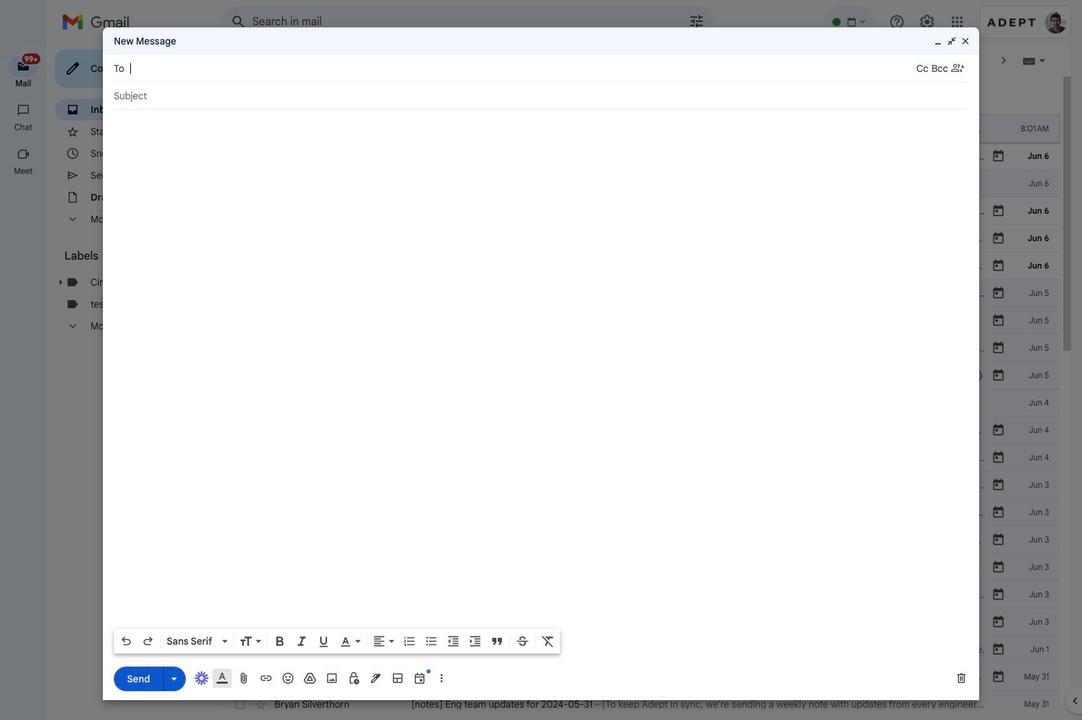 Task type: locate. For each thing, give the bounding box(es) containing it.
more options image
[[438, 672, 446, 686]]

insert signature image
[[369, 672, 383, 686]]

insert files using drive image
[[303, 672, 317, 686]]

main content
[[222, 77, 1061, 721]]

primary tab
[[222, 77, 394, 115]]

refresh image
[[274, 54, 288, 67]]

row
[[222, 115, 1061, 143], [222, 143, 1061, 170], [222, 170, 1061, 198], [222, 198, 1061, 225], [222, 225, 1061, 252], [222, 252, 1061, 280], [222, 280, 1061, 307], [222, 307, 1061, 335], [222, 335, 1061, 362], [222, 362, 1061, 390], [222, 390, 1061, 417], [222, 417, 1061, 445], [222, 445, 1061, 472], [222, 472, 1061, 499], [222, 499, 1061, 527], [222, 527, 1061, 554], [222, 554, 1061, 582], [222, 582, 1061, 609], [222, 609, 1061, 637], [222, 637, 1061, 664], [222, 664, 1061, 691], [222, 691, 1061, 719]]

9 row from the top
[[222, 335, 1061, 362]]

18 row from the top
[[222, 582, 1061, 609]]

promotions tab
[[396, 77, 569, 115]]

13 row from the top
[[222, 445, 1061, 472]]

updates, 14 new messages, tab
[[569, 77, 742, 115]]

indent more ‪(⌘])‬ image
[[469, 635, 482, 649]]

bulleted list ‪(⌘⇧8)‬ image
[[425, 635, 438, 649]]

remove formatting ‪(⌘\)‬ image
[[541, 635, 555, 649]]

19 row from the top
[[222, 609, 1061, 637]]

Search in mail search field
[[222, 5, 716, 38]]

pop out image
[[947, 36, 958, 47]]

8 row from the top
[[222, 307, 1061, 335]]

undo ‪(⌘z)‬ image
[[119, 635, 133, 649]]

mail, 868 unread messages image
[[17, 56, 38, 70]]

Subject field
[[114, 89, 969, 103]]

21 row from the top
[[222, 664, 1061, 691]]

set up a time to meet image
[[413, 672, 427, 686]]

close image
[[960, 36, 971, 47]]

14 row from the top
[[222, 472, 1061, 499]]

1 row from the top
[[222, 115, 1061, 143]]

option
[[164, 635, 220, 649]]

attach files image
[[237, 672, 251, 686]]

heading
[[0, 78, 47, 89], [0, 122, 47, 133], [0, 166, 47, 177], [64, 250, 195, 263]]

gmail image
[[62, 8, 137, 36]]

advanced search options image
[[683, 8, 711, 35]]

2 row from the top
[[222, 143, 1061, 170]]

search in mail image
[[226, 10, 251, 34]]

7 row from the top
[[222, 280, 1061, 307]]

bold ‪(⌘b)‬ image
[[273, 635, 287, 649]]

dialog
[[103, 27, 980, 701]]

italic ‪(⌘i)‬ image
[[295, 635, 309, 649]]

underline ‪(⌘u)‬ image
[[317, 636, 331, 650]]

6 row from the top
[[222, 252, 1061, 280]]

To recipients text field
[[130, 56, 917, 81]]

navigation
[[0, 44, 48, 721]]

4 row from the top
[[222, 198, 1061, 225]]

discard draft ‪(⌘⇧d)‬ image
[[955, 672, 969, 686]]

15 row from the top
[[222, 499, 1061, 527]]

tab list
[[222, 77, 1061, 115]]

17 row from the top
[[222, 554, 1061, 582]]

16 row from the top
[[222, 527, 1061, 554]]



Task type: describe. For each thing, give the bounding box(es) containing it.
insert photo image
[[325, 672, 339, 686]]

toggle confidential mode image
[[347, 672, 361, 686]]

5 row from the top
[[222, 225, 1061, 252]]

older image
[[997, 54, 1011, 67]]

Message Body text field
[[114, 117, 969, 626]]

formatting options toolbar
[[114, 630, 560, 654]]

22 row from the top
[[222, 691, 1061, 719]]

option inside the formatting options toolbar
[[164, 635, 220, 649]]

indent less ‪(⌘[)‬ image
[[447, 635, 460, 649]]

20 row from the top
[[222, 637, 1061, 664]]

redo ‪(⌘y)‬ image
[[141, 635, 155, 649]]

12 row from the top
[[222, 417, 1061, 445]]

minimize image
[[933, 36, 944, 47]]

10 row from the top
[[222, 362, 1061, 390]]

strikethrough ‪(⌘⇧x)‬ image
[[516, 635, 530, 649]]

insert emoji ‪(⌘⇧2)‬ image
[[281, 672, 295, 686]]

3 row from the top
[[222, 170, 1061, 198]]

more send options image
[[167, 673, 181, 686]]

11 row from the top
[[222, 390, 1061, 417]]

insert link ‪(⌘k)‬ image
[[259, 672, 273, 686]]

numbered list ‪(⌘⇧7)‬ image
[[403, 635, 416, 649]]

select a layout image
[[391, 672, 405, 686]]

quote ‪(⌘⇧9)‬ image
[[490, 635, 504, 649]]



Task type: vqa. For each thing, say whether or not it's contained in the screenshot.
main content
yes



